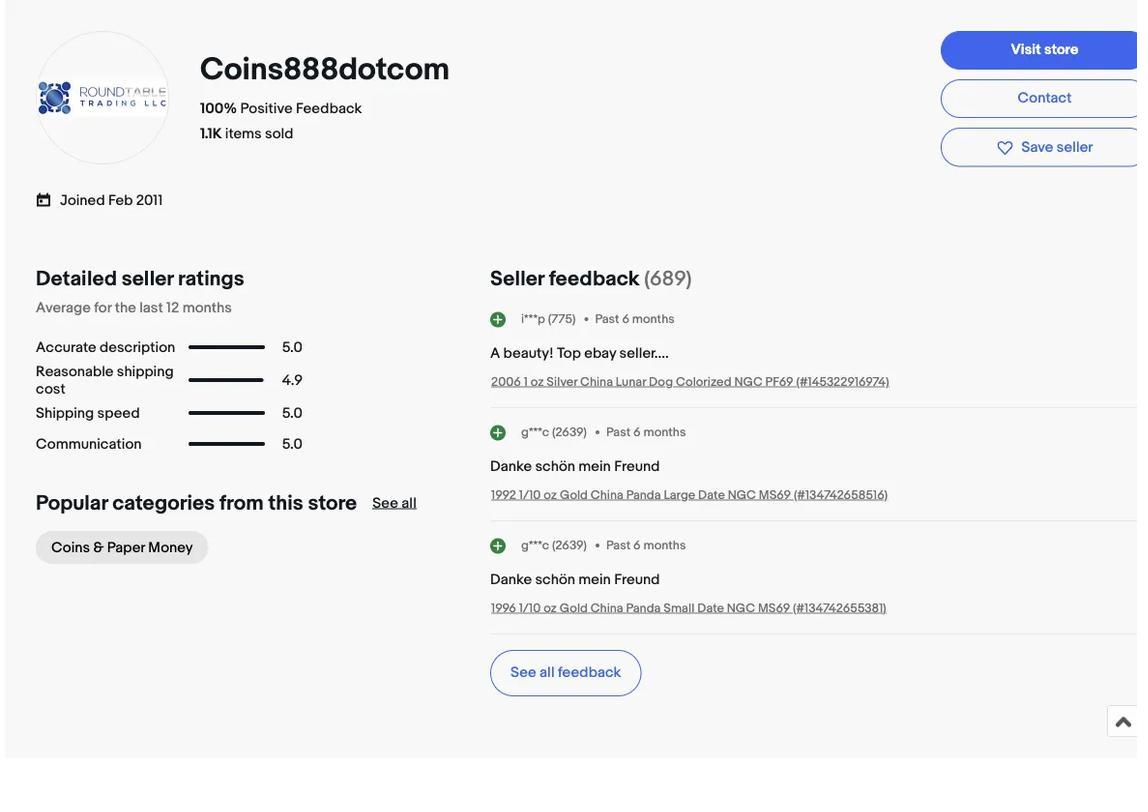 Task type: locate. For each thing, give the bounding box(es) containing it.
3 5.0 from the top
[[282, 435, 303, 453]]

ms69 left (#134742655381)
[[758, 601, 790, 616]]

1 (2639) from the top
[[552, 425, 587, 440]]

1/10 right 1992
[[519, 488, 541, 503]]

popular categories from this store
[[36, 491, 357, 516]]

danke up 1996
[[490, 571, 532, 588]]

a
[[490, 345, 500, 362]]

2 panda from the top
[[626, 601, 661, 616]]

1 vertical spatial 5.0
[[282, 405, 303, 422]]

1 1/10 from the top
[[519, 488, 541, 503]]

0 vertical spatial feedback
[[549, 266, 640, 291]]

date right large
[[698, 488, 725, 503]]

past 6 months up "seller...."
[[595, 312, 675, 327]]

1992
[[491, 488, 516, 503]]

2 vertical spatial 5.0
[[282, 435, 303, 453]]

danke schön mein freund
[[490, 458, 660, 475], [490, 571, 660, 588]]

1 vertical spatial see
[[511, 664, 537, 681]]

cost
[[36, 380, 65, 398]]

china left small
[[591, 601, 623, 616]]

1 vertical spatial all
[[540, 664, 555, 681]]

1 vertical spatial store
[[308, 491, 357, 516]]

oz right '1'
[[531, 375, 544, 390]]

2 vertical spatial china
[[591, 601, 623, 616]]

1 vertical spatial panda
[[626, 601, 661, 616]]

0 vertical spatial past 6 months
[[595, 312, 675, 327]]

top
[[557, 345, 581, 362]]

2 mein from the top
[[579, 571, 611, 588]]

shipping
[[117, 363, 174, 380]]

1 vertical spatial mein
[[579, 571, 611, 588]]

1 vertical spatial date
[[698, 601, 724, 616]]

2 schön from the top
[[535, 571, 575, 588]]

1 danke schön mein freund from the top
[[490, 458, 660, 475]]

freund for large
[[614, 458, 660, 475]]

2 vertical spatial oz
[[544, 601, 557, 616]]

store right this at the left bottom of page
[[308, 491, 357, 516]]

1 vertical spatial seller
[[122, 266, 173, 291]]

past for dog
[[595, 312, 620, 327]]

freund
[[614, 458, 660, 475], [614, 571, 660, 588]]

see all feedback
[[511, 664, 621, 681]]

mein for large
[[579, 458, 611, 475]]

0 vertical spatial danke
[[490, 458, 532, 475]]

seller
[[490, 266, 544, 291]]

g***c for 1996
[[521, 538, 550, 553]]

china left large
[[591, 488, 624, 503]]

store inside "visit store" link
[[1044, 42, 1079, 59]]

0 vertical spatial seller
[[1057, 139, 1093, 156]]

0 vertical spatial china
[[580, 375, 613, 390]]

1 vertical spatial (2639)
[[552, 538, 587, 553]]

1 vertical spatial past
[[606, 425, 631, 440]]

reasonable shipping cost
[[36, 363, 174, 398]]

0 vertical spatial gold
[[560, 488, 588, 503]]

1/10
[[519, 488, 541, 503], [519, 601, 541, 616]]

panda left large
[[626, 488, 661, 503]]

joined
[[60, 192, 105, 210]]

seller up last
[[122, 266, 173, 291]]

1 gold from the top
[[560, 488, 588, 503]]

0 vertical spatial past
[[595, 312, 620, 327]]

0 vertical spatial all
[[402, 494, 417, 512]]

coins & paper money
[[51, 539, 193, 556]]

danke schön mein freund up 1992
[[490, 458, 660, 475]]

1 schön from the top
[[535, 458, 575, 475]]

schön
[[535, 458, 575, 475], [535, 571, 575, 588]]

2 gold from the top
[[560, 601, 588, 616]]

1 vertical spatial ngc
[[728, 488, 756, 503]]

seller right save at top right
[[1057, 139, 1093, 156]]

save seller
[[1022, 139, 1093, 156]]

(#134742655381)
[[793, 601, 887, 616]]

coins888dotcom image
[[35, 79, 170, 118]]

2 freund from the top
[[614, 571, 660, 588]]

mein
[[579, 458, 611, 475], [579, 571, 611, 588]]

see all
[[373, 494, 417, 512]]

2 1/10 from the top
[[519, 601, 541, 616]]

see
[[373, 494, 398, 512], [511, 664, 537, 681]]

gold for 1992
[[560, 488, 588, 503]]

this
[[268, 491, 303, 516]]

0 horizontal spatial all
[[402, 494, 417, 512]]

g***c
[[521, 425, 550, 440], [521, 538, 550, 553]]

1 vertical spatial past 6 months
[[606, 425, 686, 440]]

seller for save
[[1057, 139, 1093, 156]]

ngc right large
[[728, 488, 756, 503]]

date for small
[[698, 601, 724, 616]]

gold for 1996
[[560, 601, 588, 616]]

0 vertical spatial schön
[[535, 458, 575, 475]]

0 vertical spatial panda
[[626, 488, 661, 503]]

1 g***c from the top
[[521, 425, 550, 440]]

1 g***c (2639) from the top
[[521, 425, 587, 440]]

date
[[698, 488, 725, 503], [698, 601, 724, 616]]

0 vertical spatial g***c (2639)
[[521, 425, 587, 440]]

oz for 1992
[[544, 488, 557, 503]]

1 vertical spatial g***c
[[521, 538, 550, 553]]

5.0 for speed
[[282, 405, 303, 422]]

freund up '1996 1/10 oz gold china panda small date ngc ms69 (#134742655381)'
[[614, 571, 660, 588]]

0 vertical spatial mein
[[579, 458, 611, 475]]

1996 1/10 oz gold china panda small date ngc ms69 (#134742655381) link
[[491, 601, 887, 616]]

0 vertical spatial 6
[[622, 312, 630, 327]]

1 horizontal spatial all
[[540, 664, 555, 681]]

danke
[[490, 458, 532, 475], [490, 571, 532, 588]]

danke schön mein freund up 1996
[[490, 571, 660, 588]]

1 vertical spatial freund
[[614, 571, 660, 588]]

visit
[[1011, 42, 1041, 59]]

gold
[[560, 488, 588, 503], [560, 601, 588, 616]]

6 down 1992 1/10 oz gold china panda large date ngc ms69 (#134742658516) "link"
[[634, 538, 641, 553]]

1 vertical spatial 6
[[634, 425, 641, 440]]

dog
[[649, 375, 673, 390]]

past for small
[[606, 538, 631, 553]]

6
[[622, 312, 630, 327], [634, 425, 641, 440], [634, 538, 641, 553]]

5.0 up this at the left bottom of page
[[282, 435, 303, 453]]

1 horizontal spatial store
[[1044, 42, 1079, 59]]

panda for small
[[626, 601, 661, 616]]

1/10 for 1992
[[519, 488, 541, 503]]

feedback
[[549, 266, 640, 291], [558, 664, 621, 681]]

0 vertical spatial (2639)
[[552, 425, 587, 440]]

seller....
[[620, 345, 669, 362]]

2 vertical spatial past
[[606, 538, 631, 553]]

panda left small
[[626, 601, 661, 616]]

months down large
[[644, 538, 686, 553]]

popular
[[36, 491, 108, 516]]

1 vertical spatial schön
[[535, 571, 575, 588]]

2 5.0 from the top
[[282, 405, 303, 422]]

1 vertical spatial danke schön mein freund
[[490, 571, 660, 588]]

all inside see all feedback link
[[540, 664, 555, 681]]

freund for small
[[614, 571, 660, 588]]

6 up "seller...."
[[622, 312, 630, 327]]

danke up 1992
[[490, 458, 532, 475]]

gold up see all feedback
[[560, 601, 588, 616]]

date right small
[[698, 601, 724, 616]]

past
[[595, 312, 620, 327], [606, 425, 631, 440], [606, 538, 631, 553]]

0 vertical spatial danke schön mein freund
[[490, 458, 660, 475]]

1 vertical spatial china
[[591, 488, 624, 503]]

feedback
[[296, 100, 362, 118]]

months for 1996
[[644, 538, 686, 553]]

past 6 months for small
[[606, 538, 686, 553]]

1 panda from the top
[[626, 488, 661, 503]]

1 danke from the top
[[490, 458, 532, 475]]

money
[[148, 539, 193, 556]]

(2639) for 1992
[[552, 425, 587, 440]]

ms69 left (#134742658516)
[[759, 488, 791, 503]]

6 for large
[[634, 425, 641, 440]]

1996
[[491, 601, 516, 616]]

china down "ebay"
[[580, 375, 613, 390]]

0 vertical spatial g***c
[[521, 425, 550, 440]]

0 horizontal spatial store
[[308, 491, 357, 516]]

1 vertical spatial ms69
[[758, 601, 790, 616]]

0 vertical spatial 1/10
[[519, 488, 541, 503]]

5.0 up the 4.9 in the left top of the page
[[282, 339, 303, 356]]

joined feb 2011
[[60, 192, 163, 210]]

reasonable
[[36, 363, 114, 380]]

0 vertical spatial ngc
[[735, 375, 763, 390]]

seller inside "button"
[[1057, 139, 1093, 156]]

0 vertical spatial store
[[1044, 42, 1079, 59]]

gold right 1992
[[560, 488, 588, 503]]

last
[[139, 299, 163, 317]]

past 6 months for large
[[606, 425, 686, 440]]

i***p (775)
[[521, 312, 576, 327]]

g***c (2639)
[[521, 425, 587, 440], [521, 538, 587, 553]]

1 vertical spatial oz
[[544, 488, 557, 503]]

visit store
[[1011, 42, 1079, 59]]

5.0
[[282, 339, 303, 356], [282, 405, 303, 422], [282, 435, 303, 453]]

text__icon wrapper image
[[36, 191, 60, 208]]

2 (2639) from the top
[[552, 538, 587, 553]]

1 vertical spatial gold
[[560, 601, 588, 616]]

months for 1992
[[644, 425, 686, 440]]

china for large
[[591, 488, 624, 503]]

schön up see all feedback
[[535, 571, 575, 588]]

0 vertical spatial ms69
[[759, 488, 791, 503]]

past 6 months down large
[[606, 538, 686, 553]]

schön down 'silver' at top
[[535, 458, 575, 475]]

2 danke schön mein freund from the top
[[490, 571, 660, 588]]

1 vertical spatial g***c (2639)
[[521, 538, 587, 553]]

2 g***c from the top
[[521, 538, 550, 553]]

past up "ebay"
[[595, 312, 620, 327]]

ms69 for (#134742658516)
[[759, 488, 791, 503]]

ngc right small
[[727, 601, 755, 616]]

positive
[[240, 100, 293, 118]]

1 horizontal spatial see
[[511, 664, 537, 681]]

2 vertical spatial ngc
[[727, 601, 755, 616]]

oz
[[531, 375, 544, 390], [544, 488, 557, 503], [544, 601, 557, 616]]

1 5.0 from the top
[[282, 339, 303, 356]]

(2639)
[[552, 425, 587, 440], [552, 538, 587, 553]]

(689)
[[644, 266, 692, 291]]

1992 1/10 oz gold china panda large date ngc ms69 (#134742658516)
[[491, 488, 888, 503]]

1 vertical spatial 1/10
[[519, 601, 541, 616]]

0 horizontal spatial see
[[373, 494, 398, 512]]

months down the dog
[[644, 425, 686, 440]]

0 horizontal spatial seller
[[122, 266, 173, 291]]

see for see all feedback
[[511, 664, 537, 681]]

1 vertical spatial danke
[[490, 571, 532, 588]]

oz right 1992
[[544, 488, 557, 503]]

1 horizontal spatial seller
[[1057, 139, 1093, 156]]

accurate
[[36, 339, 96, 356]]

g***c (2639) for 1992
[[521, 425, 587, 440]]

2 g***c (2639) from the top
[[521, 538, 587, 553]]

5.0 down the 4.9 in the left top of the page
[[282, 405, 303, 422]]

0 vertical spatial oz
[[531, 375, 544, 390]]

0 vertical spatial date
[[698, 488, 725, 503]]

past 6 months
[[595, 312, 675, 327], [606, 425, 686, 440], [606, 538, 686, 553]]

oz right 1996
[[544, 601, 557, 616]]

1/10 right 1996
[[519, 601, 541, 616]]

danke for 1996
[[490, 571, 532, 588]]

2 danke from the top
[[490, 571, 532, 588]]

china
[[580, 375, 613, 390], [591, 488, 624, 503], [591, 601, 623, 616]]

mein for small
[[579, 571, 611, 588]]

2 vertical spatial past 6 months
[[606, 538, 686, 553]]

past down 1992 1/10 oz gold china panda large date ngc ms69 (#134742658516)
[[606, 538, 631, 553]]

2006 1 oz silver china lunar dog colorized ngc pf69 (#145322916974)
[[491, 375, 890, 390]]

0 vertical spatial freund
[[614, 458, 660, 475]]

ngc
[[735, 375, 763, 390], [728, 488, 756, 503], [727, 601, 755, 616]]

average
[[36, 299, 91, 317]]

1 freund from the top
[[614, 458, 660, 475]]

0 vertical spatial see
[[373, 494, 398, 512]]

store
[[1044, 42, 1079, 59], [308, 491, 357, 516]]

months up "seller...."
[[632, 312, 675, 327]]

(#145322916974)
[[796, 375, 890, 390]]

items
[[225, 125, 262, 143]]

1996 1/10 oz gold china panda small date ngc ms69 (#134742655381)
[[491, 601, 887, 616]]

past down lunar
[[606, 425, 631, 440]]

6 down lunar
[[634, 425, 641, 440]]

freund up 1992 1/10 oz gold china panda large date ngc ms69 (#134742658516)
[[614, 458, 660, 475]]

months
[[182, 299, 232, 317], [632, 312, 675, 327], [644, 425, 686, 440], [644, 538, 686, 553]]

ngc for (#134742658516)
[[728, 488, 756, 503]]

store right visit at the right top of the page
[[1044, 42, 1079, 59]]

1 mein from the top
[[579, 458, 611, 475]]

ngc left pf69
[[735, 375, 763, 390]]

2 vertical spatial 6
[[634, 538, 641, 553]]

0 vertical spatial 5.0
[[282, 339, 303, 356]]

past 6 months down the dog
[[606, 425, 686, 440]]



Task type: vqa. For each thing, say whether or not it's contained in the screenshot.
the top Refurbished
no



Task type: describe. For each thing, give the bounding box(es) containing it.
sold
[[265, 125, 293, 143]]

average for the last 12 months
[[36, 299, 232, 317]]

ms69 for (#134742655381)
[[758, 601, 790, 616]]

1/10 for 1996
[[519, 601, 541, 616]]

for
[[94, 299, 111, 317]]

seller feedback (689)
[[490, 266, 692, 291]]

feb
[[108, 192, 133, 210]]

save
[[1022, 139, 1054, 156]]

ngc for (#134742655381)
[[727, 601, 755, 616]]

paper
[[107, 539, 145, 556]]

1.1k
[[200, 125, 222, 143]]

speed
[[97, 405, 140, 422]]

g***c (2639) for 1996
[[521, 538, 587, 553]]

schön for 1996
[[535, 571, 575, 588]]

oz for 1996
[[544, 601, 557, 616]]

ngc for (#145322916974)
[[735, 375, 763, 390]]

oz for 2006
[[531, 375, 544, 390]]

past 6 months for dog
[[595, 312, 675, 327]]

months for 2006
[[632, 312, 675, 327]]

categories
[[112, 491, 215, 516]]

all for see all
[[402, 494, 417, 512]]

see all feedback link
[[490, 650, 642, 697]]

pf69
[[766, 375, 794, 390]]

4.9
[[282, 372, 303, 389]]

(#134742658516)
[[794, 488, 888, 503]]

visit store link
[[941, 32, 1137, 70]]

1 vertical spatial feedback
[[558, 664, 621, 681]]

6 for small
[[634, 538, 641, 553]]

ratings
[[178, 266, 244, 291]]

communication
[[36, 435, 142, 453]]

5.0 for description
[[282, 339, 303, 356]]

see all link
[[373, 494, 417, 512]]

a beauty!    top ebay seller....
[[490, 345, 669, 362]]

detailed
[[36, 266, 117, 291]]

coins888dotcom
[[200, 51, 450, 89]]

lunar
[[616, 375, 646, 390]]

seller for detailed
[[122, 266, 173, 291]]

large
[[664, 488, 696, 503]]

1
[[524, 375, 528, 390]]

danke schön mein freund for 1996
[[490, 571, 660, 588]]

6 for dog
[[622, 312, 630, 327]]

date for large
[[698, 488, 725, 503]]

description
[[100, 339, 175, 356]]

danke for 1992
[[490, 458, 532, 475]]

schön for 1992
[[535, 458, 575, 475]]

contact link
[[941, 80, 1137, 119]]

(775)
[[548, 312, 576, 327]]

2006 1 oz silver china lunar dog colorized ngc pf69 (#145322916974) link
[[491, 375, 890, 390]]

small
[[664, 601, 695, 616]]

shipping speed
[[36, 405, 140, 422]]

danke schön mein freund for 1992
[[490, 458, 660, 475]]

coins & paper money link
[[36, 531, 208, 564]]

g***c for 1992
[[521, 425, 550, 440]]

detailed seller ratings
[[36, 266, 244, 291]]

2006
[[491, 375, 521, 390]]

months down ratings
[[182, 299, 232, 317]]

beauty!
[[503, 345, 554, 362]]

from
[[219, 491, 264, 516]]

see for see all
[[373, 494, 398, 512]]

coins888dotcom link
[[200, 51, 457, 89]]

colorized
[[676, 375, 732, 390]]

all for see all feedback
[[540, 664, 555, 681]]

(2639) for 1996
[[552, 538, 587, 553]]

the
[[115, 299, 136, 317]]

100%
[[200, 100, 237, 118]]

1992 1/10 oz gold china panda large date ngc ms69 (#134742658516) link
[[491, 488, 888, 503]]

12
[[166, 299, 179, 317]]

accurate description
[[36, 339, 175, 356]]

panda for large
[[626, 488, 661, 503]]

past for large
[[606, 425, 631, 440]]

ebay
[[584, 345, 616, 362]]

contact
[[1018, 90, 1072, 108]]

&
[[93, 539, 104, 556]]

i***p
[[521, 312, 545, 327]]

china for dog
[[580, 375, 613, 390]]

silver
[[547, 375, 578, 390]]

china for small
[[591, 601, 623, 616]]

coins
[[51, 539, 90, 556]]

shipping
[[36, 405, 94, 422]]

100% positive feedback 1.1k items sold
[[200, 100, 362, 143]]

2011
[[136, 192, 163, 210]]

save seller button
[[941, 128, 1137, 167]]



